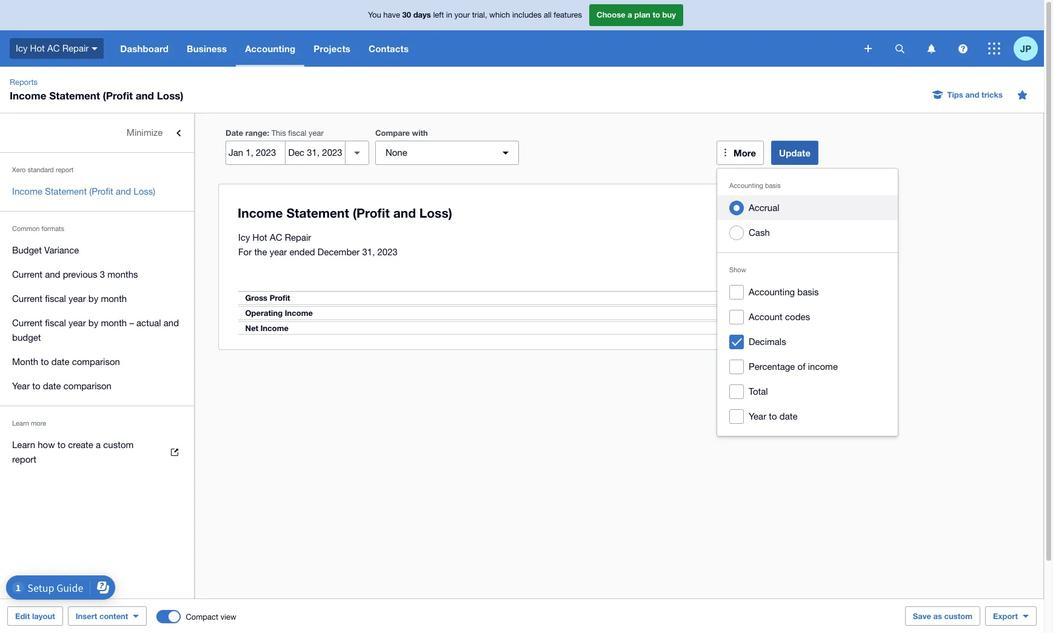 Task type: describe. For each thing, give the bounding box(es) containing it.
insert content button
[[68, 607, 147, 626]]

current for current fiscal year by month
[[12, 294, 42, 304]]

gross
[[246, 293, 268, 303]]

business button
[[178, 30, 236, 67]]

standard
[[28, 166, 54, 174]]

tips and tricks
[[948, 90, 1003, 99]]

budget variance
[[12, 245, 79, 255]]

income for net income
[[261, 323, 289, 333]]

to for month to date comparison
[[41, 357, 49, 367]]

business
[[187, 43, 227, 54]]

date range : this fiscal year
[[226, 128, 324, 138]]

remove from favorites image
[[1011, 83, 1035, 107]]

with
[[412, 128, 428, 138]]

export
[[994, 612, 1019, 621]]

learn how to create a custom report
[[12, 440, 134, 465]]

percentage of income button
[[718, 354, 899, 379]]

months
[[108, 269, 138, 280]]

Select end date field
[[286, 141, 345, 164]]

compact
[[186, 612, 218, 622]]

to for year to date comparison
[[32, 381, 40, 391]]

by for current fiscal year by month
[[88, 294, 98, 304]]

2023
[[378, 247, 398, 257]]

minimize button
[[0, 121, 194, 145]]

the
[[254, 247, 267, 257]]

view
[[221, 612, 237, 622]]

contacts
[[369, 43, 409, 54]]

accounting basis inside button
[[749, 287, 819, 297]]

income
[[809, 362, 838, 372]]

navigation containing dashboard
[[111, 30, 857, 67]]

account codes
[[749, 312, 811, 322]]

icy for icy hot ac repair
[[16, 43, 28, 53]]

custom inside button
[[945, 612, 973, 621]]

- for gross profit
[[796, 293, 799, 303]]

list box containing accrual
[[718, 169, 899, 436]]

1 vertical spatial (profit
[[89, 186, 113, 197]]

budget
[[12, 332, 41, 343]]

includes
[[513, 10, 542, 20]]

how
[[38, 440, 55, 450]]

icy hot ac repair
[[16, 43, 89, 53]]

gross profit
[[246, 293, 291, 303]]

all
[[544, 10, 552, 20]]

year for year to date
[[749, 411, 767, 422]]

year to date
[[749, 411, 798, 422]]

your
[[455, 10, 470, 20]]

plan
[[635, 10, 651, 20]]

month to date comparison link
[[0, 350, 194, 374]]

current and previous 3 months
[[12, 269, 138, 280]]

previous
[[63, 269, 97, 280]]

this
[[272, 129, 286, 138]]

fiscal for current fiscal year by month
[[45, 294, 66, 304]]

edit layout
[[15, 612, 55, 621]]

in
[[446, 10, 453, 20]]

1 vertical spatial loss)
[[134, 186, 155, 197]]

update
[[780, 147, 811, 158]]

more button
[[717, 141, 764, 165]]

tips
[[948, 90, 964, 99]]

0 vertical spatial a
[[628, 10, 633, 20]]

fiscal inside date range : this fiscal year
[[288, 129, 307, 138]]

trial,
[[472, 10, 487, 20]]

banner containing jp
[[0, 0, 1045, 67]]

codes
[[786, 312, 811, 322]]

hot for icy hot ac repair for the year ended december 31, 2023
[[253, 232, 267, 243]]

learn how to create a custom report link
[[0, 433, 194, 472]]

compact view
[[186, 612, 237, 622]]

cash button
[[718, 220, 899, 245]]

comparison for month to date comparison
[[72, 357, 120, 367]]

learn for learn more
[[12, 420, 29, 427]]

income statement (profit and loss)
[[12, 186, 155, 197]]

year inside current fiscal year by month – actual and budget
[[69, 318, 86, 328]]

formats
[[42, 225, 64, 232]]

compare
[[375, 128, 410, 138]]

projects button
[[305, 30, 360, 67]]

and inside reports income statement (profit and loss)
[[136, 89, 154, 102]]

by for current fiscal year by month – actual and budget
[[88, 318, 98, 328]]

minimize
[[127, 127, 163, 138]]

accounting button
[[236, 30, 305, 67]]

ac for icy hot ac repair for the year ended december 31, 2023
[[270, 232, 282, 243]]

–
[[129, 318, 134, 328]]

export button
[[986, 607, 1037, 626]]

date for month to date comparison
[[51, 357, 69, 367]]

report output element
[[238, 269, 806, 335]]

income for operating income
[[285, 308, 313, 318]]

0 vertical spatial accounting basis
[[730, 182, 781, 189]]

dashboard link
[[111, 30, 178, 67]]

ended
[[290, 247, 315, 257]]

december
[[318, 247, 360, 257]]

edit layout button
[[7, 607, 63, 626]]

operating
[[246, 308, 283, 318]]

income statement (profit and loss) link
[[0, 180, 194, 204]]

year to date comparison
[[12, 381, 112, 391]]

layout
[[32, 612, 55, 621]]

date for year to date
[[780, 411, 798, 422]]

year inside date range : this fiscal year
[[309, 129, 324, 138]]

icy hot ac repair for the year ended december 31, 2023
[[238, 232, 398, 257]]

more
[[31, 420, 46, 427]]

repair for icy hot ac repair
[[62, 43, 89, 53]]

jp
[[1021, 43, 1032, 54]]

(profit inside reports income statement (profit and loss)
[[103, 89, 133, 102]]

year to date button
[[718, 404, 899, 429]]

list of convenience dates image
[[345, 141, 369, 165]]

account codes button
[[718, 305, 899, 329]]

current fiscal year by month – actual and budget
[[12, 318, 179, 343]]

fiscal for current fiscal year by month – actual and budget
[[45, 318, 66, 328]]

repair for icy hot ac repair for the year ended december 31, 2023
[[285, 232, 311, 243]]

statement inside reports income statement (profit and loss)
[[49, 89, 100, 102]]

range
[[246, 128, 267, 138]]

none button
[[375, 141, 519, 165]]

31,
[[362, 247, 375, 257]]

of
[[798, 362, 806, 372]]

contacts button
[[360, 30, 418, 67]]

a inside learn how to create a custom report
[[96, 440, 101, 450]]

create
[[68, 440, 93, 450]]



Task type: vqa. For each thing, say whether or not it's contained in the screenshot.
second Current
yes



Task type: locate. For each thing, give the bounding box(es) containing it.
1 horizontal spatial ac
[[270, 232, 282, 243]]

to down the month
[[32, 381, 40, 391]]

custom right create
[[103, 440, 134, 450]]

navigation
[[111, 30, 857, 67]]

1 vertical spatial icy
[[238, 232, 250, 243]]

hot up reports
[[30, 43, 45, 53]]

1 vertical spatial comparison
[[64, 381, 112, 391]]

tips and tricks button
[[926, 85, 1011, 104]]

0 vertical spatial month
[[101, 294, 127, 304]]

and inside button
[[966, 90, 980, 99]]

svg image
[[989, 42, 1001, 55]]

2 learn from the top
[[12, 440, 35, 450]]

income inside income statement (profit and loss) link
[[12, 186, 42, 197]]

fiscal right this
[[288, 129, 307, 138]]

date for year to date comparison
[[43, 381, 61, 391]]

0 vertical spatial by
[[88, 294, 98, 304]]

to left buy
[[653, 10, 661, 20]]

statement up minimize 'button'
[[49, 89, 100, 102]]

0 horizontal spatial ac
[[47, 43, 60, 53]]

0 vertical spatial comparison
[[72, 357, 120, 367]]

svg image inside icy hot ac repair popup button
[[92, 47, 98, 50]]

year down "total"
[[749, 411, 767, 422]]

repair up reports income statement (profit and loss) on the top of the page
[[62, 43, 89, 53]]

Report title field
[[235, 200, 801, 228]]

1 horizontal spatial repair
[[285, 232, 311, 243]]

to right the month
[[41, 357, 49, 367]]

date
[[51, 357, 69, 367], [43, 381, 61, 391], [780, 411, 798, 422]]

1 vertical spatial year
[[749, 411, 767, 422]]

accounting basis up accrual
[[730, 182, 781, 189]]

a
[[628, 10, 633, 20], [96, 440, 101, 450]]

statement down xero standard report
[[45, 186, 87, 197]]

insert
[[76, 612, 97, 621]]

1 vertical spatial current
[[12, 294, 42, 304]]

1 horizontal spatial year
[[749, 411, 767, 422]]

month for current fiscal year by month – actual and budget
[[101, 318, 127, 328]]

year to date comparison link
[[0, 374, 194, 399]]

features
[[554, 10, 582, 20]]

have
[[384, 10, 400, 20]]

month
[[101, 294, 127, 304], [101, 318, 127, 328]]

custom inside learn how to create a custom report
[[103, 440, 134, 450]]

date up year to date comparison
[[51, 357, 69, 367]]

0 vertical spatial hot
[[30, 43, 45, 53]]

edit
[[15, 612, 30, 621]]

you have 30 days left in your trial, which includes all features
[[368, 10, 582, 20]]

and
[[136, 89, 154, 102], [966, 90, 980, 99], [116, 186, 131, 197], [45, 269, 60, 280], [164, 318, 179, 328]]

loss) inside reports income statement (profit and loss)
[[157, 89, 184, 102]]

current for current and previous 3 months
[[12, 269, 42, 280]]

3 current from the top
[[12, 318, 42, 328]]

0 vertical spatial icy
[[16, 43, 28, 53]]

1 month from the top
[[101, 294, 127, 304]]

year down the month
[[12, 381, 30, 391]]

30
[[403, 10, 411, 20]]

accounting basis
[[730, 182, 781, 189], [749, 287, 819, 297]]

(profit down minimize 'button'
[[89, 186, 113, 197]]

hot up the
[[253, 232, 267, 243]]

loss) down minimize
[[134, 186, 155, 197]]

3
[[100, 269, 105, 280]]

learn
[[12, 420, 29, 427], [12, 440, 35, 450]]

0 horizontal spatial repair
[[62, 43, 89, 53]]

Select start date field
[[226, 141, 285, 164]]

month left –
[[101, 318, 127, 328]]

basis up the account codes button
[[798, 287, 819, 297]]

1 vertical spatial hot
[[253, 232, 267, 243]]

and inside current fiscal year by month – actual and budget
[[164, 318, 179, 328]]

icy for icy hot ac repair for the year ended december 31, 2023
[[238, 232, 250, 243]]

by inside current fiscal year by month – actual and budget
[[88, 318, 98, 328]]

month for current fiscal year by month
[[101, 294, 127, 304]]

income inside reports income statement (profit and loss)
[[10, 89, 46, 102]]

to down total 'button'
[[769, 411, 778, 422]]

update button
[[772, 141, 819, 165]]

jp button
[[1014, 30, 1045, 67]]

hot for icy hot ac repair
[[30, 43, 45, 53]]

- down accounting basis button
[[796, 308, 799, 318]]

accounting basis up account codes
[[749, 287, 819, 297]]

compare with
[[375, 128, 428, 138]]

cash
[[749, 228, 770, 238]]

0 vertical spatial custom
[[103, 440, 134, 450]]

operating income
[[246, 308, 313, 318]]

0 horizontal spatial loss)
[[134, 186, 155, 197]]

hot inside icy hot ac repair for the year ended december 31, 2023
[[253, 232, 267, 243]]

year
[[12, 381, 30, 391], [749, 411, 767, 422]]

1 vertical spatial custom
[[945, 612, 973, 621]]

1 horizontal spatial report
[[56, 166, 74, 174]]

banner
[[0, 0, 1045, 67]]

2 vertical spatial date
[[780, 411, 798, 422]]

choose a plan to buy
[[597, 10, 676, 20]]

common formats
[[12, 225, 64, 232]]

0 vertical spatial basis
[[766, 182, 781, 189]]

year right the
[[270, 247, 287, 257]]

1 vertical spatial learn
[[12, 440, 35, 450]]

percentage
[[749, 362, 796, 372]]

0 horizontal spatial custom
[[103, 440, 134, 450]]

basis up accrual
[[766, 182, 781, 189]]

left
[[433, 10, 444, 20]]

days
[[414, 10, 431, 20]]

0 vertical spatial ac
[[47, 43, 60, 53]]

repair
[[62, 43, 89, 53], [285, 232, 311, 243]]

common
[[12, 225, 40, 232]]

comparison
[[72, 357, 120, 367], [64, 381, 112, 391]]

report right standard
[[56, 166, 74, 174]]

1 vertical spatial statement
[[45, 186, 87, 197]]

list box
[[718, 169, 899, 436]]

1 vertical spatial ac
[[270, 232, 282, 243]]

date down month to date comparison
[[43, 381, 61, 391]]

1 vertical spatial accounting
[[730, 182, 764, 189]]

0 vertical spatial date
[[51, 357, 69, 367]]

total
[[749, 386, 768, 397]]

comparison down the month to date comparison link
[[64, 381, 112, 391]]

hot inside popup button
[[30, 43, 45, 53]]

basis inside button
[[798, 287, 819, 297]]

year down the current and previous 3 months at the left top
[[69, 294, 86, 304]]

report down the learn more
[[12, 454, 36, 465]]

income down operating income
[[261, 323, 289, 333]]

by down 'current and previous 3 months' link
[[88, 294, 98, 304]]

1 learn from the top
[[12, 420, 29, 427]]

year up select end date field on the top left of page
[[309, 129, 324, 138]]

income down reports link
[[10, 89, 46, 102]]

hot
[[30, 43, 45, 53], [253, 232, 267, 243]]

reports income statement (profit and loss)
[[10, 78, 184, 102]]

projects
[[314, 43, 351, 54]]

current for current fiscal year by month – actual and budget
[[12, 318, 42, 328]]

date
[[226, 128, 243, 138]]

icy
[[16, 43, 28, 53], [238, 232, 250, 243]]

current fiscal year by month
[[12, 294, 127, 304]]

income down the xero at the left top of the page
[[12, 186, 42, 197]]

to right how
[[57, 440, 66, 450]]

report inside learn how to create a custom report
[[12, 454, 36, 465]]

ac for icy hot ac repair
[[47, 43, 60, 53]]

comparison for year to date comparison
[[64, 381, 112, 391]]

- for operating income
[[796, 308, 799, 318]]

group
[[718, 169, 899, 436]]

current inside current fiscal year by month – actual and budget
[[12, 318, 42, 328]]

statement
[[49, 89, 100, 102], [45, 186, 87, 197]]

to inside learn how to create a custom report
[[57, 440, 66, 450]]

1 horizontal spatial custom
[[945, 612, 973, 621]]

0 vertical spatial statement
[[49, 89, 100, 102]]

fiscal down the current and previous 3 months at the left top
[[45, 294, 66, 304]]

year down "current fiscal year by month"
[[69, 318, 86, 328]]

date down total 'button'
[[780, 411, 798, 422]]

reports
[[10, 78, 38, 87]]

account
[[749, 312, 783, 322]]

income for reports income statement (profit and loss)
[[10, 89, 46, 102]]

2 vertical spatial fiscal
[[45, 318, 66, 328]]

decimals
[[749, 337, 787, 347]]

learn down the learn more
[[12, 440, 35, 450]]

icy up for at the top of page
[[238, 232, 250, 243]]

repair inside icy hot ac repair for the year ended december 31, 2023
[[285, 232, 311, 243]]

0 vertical spatial current
[[12, 269, 42, 280]]

1 by from the top
[[88, 294, 98, 304]]

0 vertical spatial accounting
[[245, 43, 296, 54]]

year
[[309, 129, 324, 138], [270, 247, 287, 257], [69, 294, 86, 304], [69, 318, 86, 328]]

basis
[[766, 182, 781, 189], [798, 287, 819, 297]]

reports link
[[5, 76, 42, 89]]

accounting inside accounting dropdown button
[[245, 43, 296, 54]]

0 vertical spatial fiscal
[[288, 129, 307, 138]]

1 vertical spatial -
[[796, 308, 799, 318]]

1 vertical spatial date
[[43, 381, 61, 391]]

0 vertical spatial learn
[[12, 420, 29, 427]]

learn inside learn how to create a custom report
[[12, 440, 35, 450]]

1 vertical spatial report
[[12, 454, 36, 465]]

loss)
[[157, 89, 184, 102], [134, 186, 155, 197]]

1 vertical spatial by
[[88, 318, 98, 328]]

0 vertical spatial -
[[796, 293, 799, 303]]

accounting inside accounting basis button
[[749, 287, 795, 297]]

- up codes
[[796, 293, 799, 303]]

1 vertical spatial month
[[101, 318, 127, 328]]

(profit up minimize 'button'
[[103, 89, 133, 102]]

repair up the ended
[[285, 232, 311, 243]]

fiscal
[[288, 129, 307, 138], [45, 294, 66, 304], [45, 318, 66, 328]]

1 horizontal spatial icy
[[238, 232, 250, 243]]

variance
[[44, 245, 79, 255]]

year inside icy hot ac repair for the year ended december 31, 2023
[[270, 247, 287, 257]]

0 vertical spatial (profit
[[103, 89, 133, 102]]

0 vertical spatial repair
[[62, 43, 89, 53]]

none
[[386, 147, 408, 158]]

to for year to date
[[769, 411, 778, 422]]

svg image
[[896, 44, 905, 53], [928, 44, 936, 53], [959, 44, 968, 53], [865, 45, 872, 52], [92, 47, 98, 50]]

custom right as
[[945, 612, 973, 621]]

2 current from the top
[[12, 294, 42, 304]]

1 horizontal spatial basis
[[798, 287, 819, 297]]

a left the plan
[[628, 10, 633, 20]]

ac up reports income statement (profit and loss) on the top of the page
[[47, 43, 60, 53]]

year for year to date comparison
[[12, 381, 30, 391]]

month down months
[[101, 294, 127, 304]]

save as custom button
[[906, 607, 981, 626]]

year inside button
[[749, 411, 767, 422]]

2 month from the top
[[101, 318, 127, 328]]

save as custom
[[914, 612, 973, 621]]

you
[[368, 10, 381, 20]]

1 horizontal spatial hot
[[253, 232, 267, 243]]

icy inside popup button
[[16, 43, 28, 53]]

date inside button
[[780, 411, 798, 422]]

:
[[267, 128, 269, 138]]

actual
[[137, 318, 161, 328]]

learn for learn how to create a custom report
[[12, 440, 35, 450]]

content
[[99, 612, 128, 621]]

2 vertical spatial accounting
[[749, 287, 795, 297]]

fiscal down "current fiscal year by month"
[[45, 318, 66, 328]]

show
[[730, 266, 747, 274]]

group containing accrual
[[718, 169, 899, 436]]

icy up reports
[[16, 43, 28, 53]]

1 horizontal spatial loss)
[[157, 89, 184, 102]]

to inside button
[[769, 411, 778, 422]]

1 vertical spatial accounting basis
[[749, 287, 819, 297]]

0 vertical spatial loss)
[[157, 89, 184, 102]]

a right create
[[96, 440, 101, 450]]

0 vertical spatial year
[[12, 381, 30, 391]]

0 horizontal spatial year
[[12, 381, 30, 391]]

choose
[[597, 10, 626, 20]]

which
[[490, 10, 510, 20]]

repair inside popup button
[[62, 43, 89, 53]]

1 horizontal spatial a
[[628, 10, 633, 20]]

insert content
[[76, 612, 128, 621]]

0 horizontal spatial hot
[[30, 43, 45, 53]]

0 horizontal spatial icy
[[16, 43, 28, 53]]

by
[[88, 294, 98, 304], [88, 318, 98, 328]]

current fiscal year by month – actual and budget link
[[0, 311, 194, 350]]

icy inside icy hot ac repair for the year ended december 31, 2023
[[238, 232, 250, 243]]

1 - from the top
[[796, 293, 799, 303]]

0 vertical spatial report
[[56, 166, 74, 174]]

total button
[[718, 379, 899, 404]]

income down profit
[[285, 308, 313, 318]]

1 vertical spatial basis
[[798, 287, 819, 297]]

1 vertical spatial repair
[[285, 232, 311, 243]]

2 by from the top
[[88, 318, 98, 328]]

(profit
[[103, 89, 133, 102], [89, 186, 113, 197]]

1 current from the top
[[12, 269, 42, 280]]

fiscal inside current fiscal year by month – actual and budget
[[45, 318, 66, 328]]

accrual
[[749, 203, 780, 213]]

budget variance link
[[0, 238, 194, 263]]

comparison up year to date comparison link
[[72, 357, 120, 367]]

icy hot ac repair button
[[0, 30, 111, 67]]

loss) up minimize
[[157, 89, 184, 102]]

0 horizontal spatial basis
[[766, 182, 781, 189]]

2 - from the top
[[796, 308, 799, 318]]

0 horizontal spatial report
[[12, 454, 36, 465]]

by down current fiscal year by month link
[[88, 318, 98, 328]]

month to date comparison
[[12, 357, 120, 367]]

1 vertical spatial fiscal
[[45, 294, 66, 304]]

current fiscal year by month link
[[0, 287, 194, 311]]

learn left the more
[[12, 420, 29, 427]]

ac inside icy hot ac repair for the year ended december 31, 2023
[[270, 232, 282, 243]]

1 vertical spatial a
[[96, 440, 101, 450]]

ac up profit
[[270, 232, 282, 243]]

0 horizontal spatial a
[[96, 440, 101, 450]]

month inside current fiscal year by month – actual and budget
[[101, 318, 127, 328]]

xero standard report
[[12, 166, 74, 174]]

decimals button
[[718, 329, 899, 354]]

2 vertical spatial current
[[12, 318, 42, 328]]

ac inside popup button
[[47, 43, 60, 53]]

save
[[914, 612, 932, 621]]



